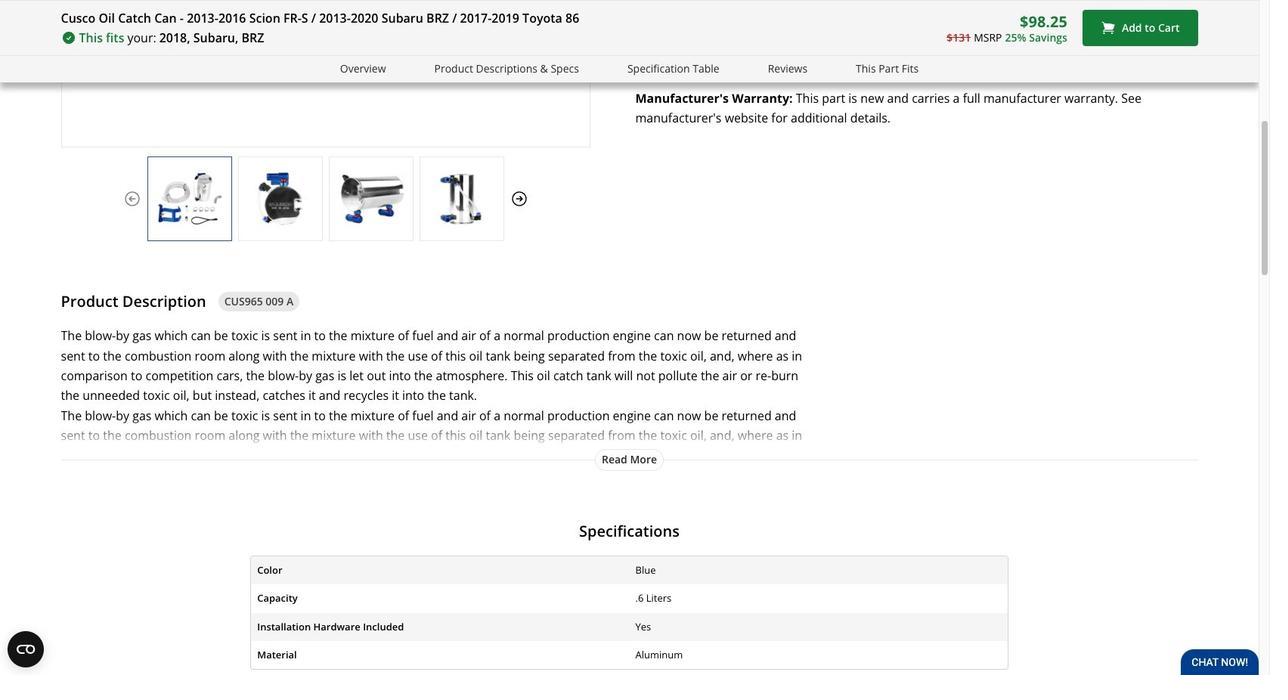 Task type: locate. For each thing, give the bounding box(es) containing it.
4 cus965 009 a cusco oil catch can - 2013+ ft86, image from the left
[[420, 172, 503, 225]]

1 cus965 009 a cusco oil catch can - 2013+ ft86, image from the left
[[148, 172, 231, 225]]

3 cus965 009 a cusco oil catch can - 2013+ ft86, image from the left
[[329, 172, 413, 225]]

2 cus965 009 a cusco oil catch can - 2013+ ft86, image from the left
[[239, 172, 322, 225]]

open widget image
[[8, 632, 44, 668]]

cus965 009 a cusco oil catch can - 2013+ ft86, image
[[148, 172, 231, 225], [239, 172, 322, 225], [329, 172, 413, 225], [420, 172, 503, 225]]



Task type: describe. For each thing, give the bounding box(es) containing it.
go to right image image
[[510, 190, 528, 208]]



Task type: vqa. For each thing, say whether or not it's contained in the screenshot.
Device
no



